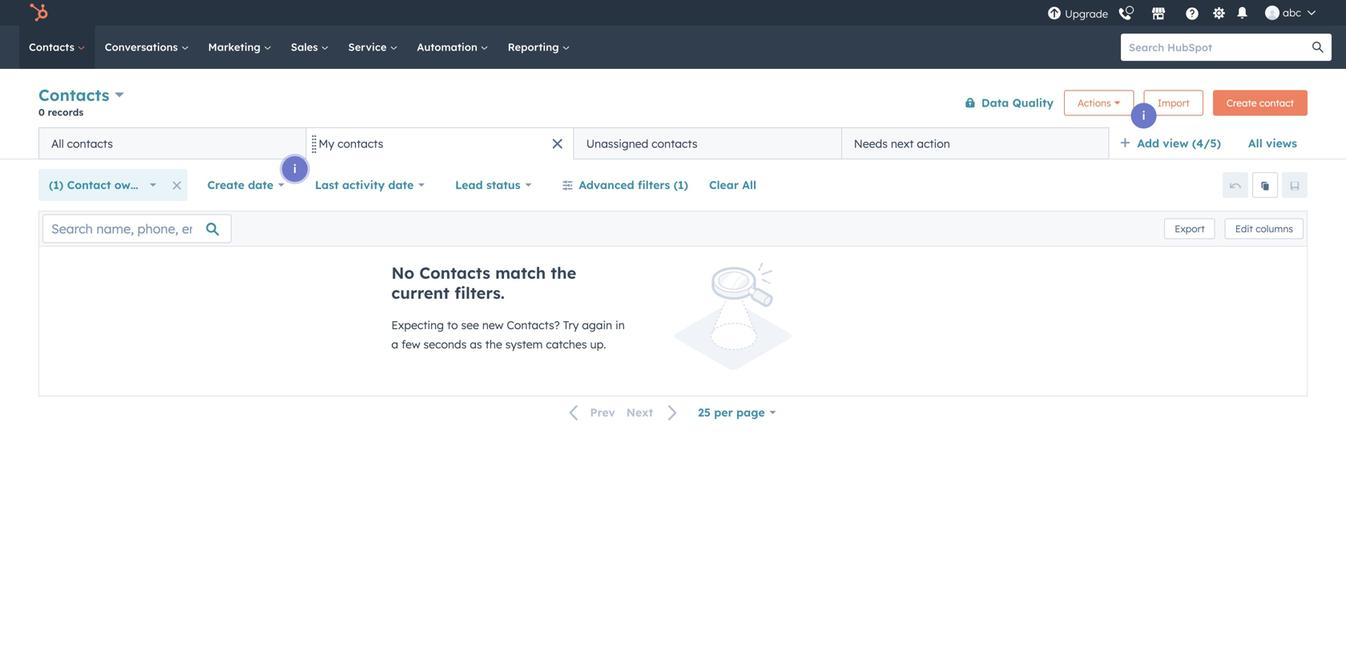 Task type: describe. For each thing, give the bounding box(es) containing it.
to
[[447, 318, 458, 332]]

(1) inside (1) contact owner popup button
[[49, 178, 64, 192]]

marketplaces button
[[1142, 0, 1176, 26]]

import button
[[1144, 90, 1204, 116]]

lead status button
[[445, 169, 542, 201]]

next
[[891, 137, 914, 151]]

notifications button
[[1233, 4, 1253, 21]]

actions button
[[1064, 90, 1134, 116]]

contacts for unassigned contacts
[[652, 137, 698, 151]]

all contacts button
[[38, 127, 306, 159]]

Search HubSpot search field
[[1121, 34, 1317, 61]]

conversations
[[105, 40, 181, 54]]

marketing
[[208, 40, 264, 54]]

(1) contact owner button
[[38, 169, 166, 201]]

system
[[505, 337, 543, 351]]

0 vertical spatial i button
[[1131, 103, 1157, 129]]

search button
[[1305, 34, 1332, 61]]

create contact button
[[1213, 90, 1308, 116]]

menu containing abc
[[1046, 0, 1327, 26]]

conversations link
[[95, 26, 199, 69]]

i for bottommost i button
[[293, 162, 297, 176]]

contacts for all contacts
[[67, 137, 113, 151]]

expecting to see new contacts? try again in a few seconds as the system catches up.
[[391, 318, 625, 351]]

advanced filters (1) button
[[552, 169, 699, 201]]

records
[[48, 106, 84, 118]]

last activity date button
[[305, 169, 435, 201]]

25 per page
[[698, 405, 765, 420]]

the inside expecting to see new contacts? try again in a few seconds as the system catches up.
[[485, 337, 502, 351]]

my contacts button
[[306, 127, 574, 159]]

unassigned
[[586, 137, 649, 151]]

25
[[698, 405, 711, 420]]

pagination navigation
[[560, 402, 688, 423]]

clear all
[[709, 178, 757, 192]]

try
[[563, 318, 579, 332]]

actions
[[1078, 97, 1111, 109]]

clear
[[709, 178, 739, 192]]

match
[[495, 263, 546, 283]]

lead status
[[455, 178, 521, 192]]

reporting
[[508, 40, 562, 54]]

date inside create date 'popup button'
[[248, 178, 274, 192]]

create date button
[[197, 169, 295, 201]]

needs next action button
[[842, 127, 1109, 159]]

0
[[38, 106, 45, 118]]

Search name, phone, email addresses, or company search field
[[42, 214, 232, 243]]

contacts inside popup button
[[38, 85, 109, 105]]

page
[[736, 405, 765, 420]]

upgrade
[[1065, 7, 1108, 20]]

hubspot link
[[19, 3, 60, 22]]

abc
[[1283, 6, 1301, 19]]

marketplaces image
[[1152, 7, 1166, 22]]

prev
[[590, 406, 615, 420]]

(1) inside advanced filters (1) button
[[674, 178, 688, 192]]

filters
[[638, 178, 670, 192]]

seconds
[[424, 337, 467, 351]]

25 per page button
[[688, 397, 787, 429]]

prev button
[[560, 402, 621, 423]]

search image
[[1313, 42, 1324, 53]]

needs
[[854, 137, 888, 151]]

calling icon image
[[1118, 7, 1132, 22]]

no contacts match the current filters.
[[391, 263, 576, 303]]

export button
[[1164, 218, 1215, 239]]

(1) contact owner
[[49, 178, 149, 192]]

no
[[391, 263, 414, 283]]

all inside clear all button
[[742, 178, 757, 192]]

export
[[1175, 223, 1205, 235]]

(4/5)
[[1192, 136, 1221, 150]]

unassigned contacts button
[[574, 127, 842, 159]]

contacts?
[[507, 318, 560, 332]]

advanced
[[579, 178, 634, 192]]

few
[[402, 337, 420, 351]]



Task type: locate. For each thing, give the bounding box(es) containing it.
edit
[[1235, 223, 1253, 235]]

all inside all contacts button
[[51, 137, 64, 151]]

1 horizontal spatial contacts
[[338, 137, 383, 151]]

contacts inside button
[[338, 137, 383, 151]]

date inside last activity date popup button
[[388, 178, 414, 192]]

1 vertical spatial the
[[485, 337, 502, 351]]

0 vertical spatial i
[[1142, 109, 1146, 123]]

edit columns
[[1235, 223, 1293, 235]]

owner
[[114, 178, 149, 192]]

per
[[714, 405, 733, 420]]

clear all button
[[699, 169, 767, 201]]

my contacts
[[319, 137, 383, 151]]

contacts right no
[[419, 263, 490, 283]]

0 horizontal spatial create
[[207, 178, 245, 192]]

views
[[1266, 136, 1297, 150]]

all right 'clear'
[[742, 178, 757, 192]]

1 (1) from the left
[[49, 178, 64, 192]]

expecting
[[391, 318, 444, 332]]

upgrade image
[[1047, 7, 1062, 21]]

my
[[319, 137, 334, 151]]

1 contacts from the left
[[67, 137, 113, 151]]

the inside no contacts match the current filters.
[[551, 263, 576, 283]]

the right match
[[551, 263, 576, 283]]

calling icon button
[[1112, 1, 1139, 25]]

all
[[1248, 136, 1263, 150], [51, 137, 64, 151], [742, 178, 757, 192]]

data quality button
[[954, 87, 1055, 119]]

0 records
[[38, 106, 84, 118]]

columns
[[1256, 223, 1293, 235]]

action
[[917, 137, 950, 151]]

all down 0 records
[[51, 137, 64, 151]]

create left contact
[[1227, 97, 1257, 109]]

(1)
[[49, 178, 64, 192], [674, 178, 688, 192]]

i button
[[1131, 103, 1157, 129], [282, 156, 308, 182]]

0 horizontal spatial date
[[248, 178, 274, 192]]

abc button
[[1256, 0, 1325, 26]]

contacts down the contacts banner
[[652, 137, 698, 151]]

last
[[315, 178, 339, 192]]

1 vertical spatial create
[[207, 178, 245, 192]]

2 (1) from the left
[[674, 178, 688, 192]]

all for all views
[[1248, 136, 1263, 150]]

2 horizontal spatial contacts
[[652, 137, 698, 151]]

1 horizontal spatial i
[[1142, 109, 1146, 123]]

0 horizontal spatial i
[[293, 162, 297, 176]]

quality
[[1013, 96, 1054, 110]]

2 contacts from the left
[[338, 137, 383, 151]]

(1) left contact
[[49, 178, 64, 192]]

create contact
[[1227, 97, 1294, 109]]

1 vertical spatial i button
[[282, 156, 308, 182]]

0 horizontal spatial all
[[51, 137, 64, 151]]

contacts inside no contacts match the current filters.
[[419, 263, 490, 283]]

reporting link
[[498, 26, 580, 69]]

again
[[582, 318, 612, 332]]

0 horizontal spatial (1)
[[49, 178, 64, 192]]

i for the topmost i button
[[1142, 109, 1146, 123]]

up.
[[590, 337, 606, 351]]

activity
[[342, 178, 385, 192]]

1 vertical spatial i
[[293, 162, 297, 176]]

contacts up records
[[38, 85, 109, 105]]

the right as at the left bottom of page
[[485, 337, 502, 351]]

status
[[486, 178, 521, 192]]

contacts
[[67, 137, 113, 151], [338, 137, 383, 151], [652, 137, 698, 151]]

lead
[[455, 178, 483, 192]]

i button left last
[[282, 156, 308, 182]]

current
[[391, 283, 450, 303]]

contact
[[1260, 97, 1294, 109]]

all for all contacts
[[51, 137, 64, 151]]

2 horizontal spatial all
[[1248, 136, 1263, 150]]

1 vertical spatial contacts
[[38, 85, 109, 105]]

(1) right the filters
[[674, 178, 688, 192]]

contacts for my contacts
[[338, 137, 383, 151]]

notifications image
[[1235, 7, 1250, 21]]

contacts down records
[[67, 137, 113, 151]]

the
[[551, 263, 576, 283], [485, 337, 502, 351]]

automation
[[417, 40, 481, 54]]

2 date from the left
[[388, 178, 414, 192]]

edit columns button
[[1225, 218, 1304, 239]]

sales link
[[281, 26, 339, 69]]

2 vertical spatial contacts
[[419, 263, 490, 283]]

add view (4/5)
[[1137, 136, 1221, 150]]

create inside button
[[1227, 97, 1257, 109]]

see
[[461, 318, 479, 332]]

all left the views
[[1248, 136, 1263, 150]]

help image
[[1185, 7, 1200, 22]]

contact
[[67, 178, 111, 192]]

add view (4/5) button
[[1109, 127, 1238, 159]]

all contacts
[[51, 137, 113, 151]]

date
[[248, 178, 274, 192], [388, 178, 414, 192]]

settings image
[[1212, 7, 1227, 21]]

next
[[627, 406, 653, 420]]

all views
[[1248, 136, 1297, 150]]

0 horizontal spatial the
[[485, 337, 502, 351]]

service link
[[339, 26, 407, 69]]

i
[[1142, 109, 1146, 123], [293, 162, 297, 176]]

all inside the all views link
[[1248, 136, 1263, 150]]

view
[[1163, 136, 1189, 150]]

data quality
[[982, 96, 1054, 110]]

advanced filters (1)
[[579, 178, 688, 192]]

date right activity
[[388, 178, 414, 192]]

settings link
[[1209, 4, 1229, 21]]

menu
[[1046, 0, 1327, 26]]

date left last
[[248, 178, 274, 192]]

next button
[[621, 402, 688, 423]]

data
[[982, 96, 1009, 110]]

create inside 'popup button'
[[207, 178, 245, 192]]

automation link
[[407, 26, 498, 69]]

0 vertical spatial create
[[1227, 97, 1257, 109]]

filters.
[[455, 283, 505, 303]]

help button
[[1179, 4, 1206, 22]]

contacts banner
[[38, 82, 1308, 127]]

contacts right my
[[338, 137, 383, 151]]

1 horizontal spatial (1)
[[674, 178, 688, 192]]

needs next action
[[854, 137, 950, 151]]

1 date from the left
[[248, 178, 274, 192]]

0 horizontal spatial contacts
[[67, 137, 113, 151]]

in
[[616, 318, 625, 332]]

catches
[[546, 337, 587, 351]]

all views link
[[1238, 127, 1308, 159]]

gary orlando image
[[1265, 6, 1280, 20]]

as
[[470, 337, 482, 351]]

sales
[[291, 40, 321, 54]]

i button up the add
[[1131, 103, 1157, 129]]

create for create date
[[207, 178, 245, 192]]

0 vertical spatial contacts
[[29, 40, 77, 54]]

unassigned contacts
[[586, 137, 698, 151]]

contacts link
[[19, 26, 95, 69]]

3 contacts from the left
[[652, 137, 698, 151]]

service
[[348, 40, 390, 54]]

create down all contacts button
[[207, 178, 245, 192]]

1 horizontal spatial all
[[742, 178, 757, 192]]

create for create contact
[[1227, 97, 1257, 109]]

marketing link
[[199, 26, 281, 69]]

create date
[[207, 178, 274, 192]]

0 vertical spatial the
[[551, 263, 576, 283]]

contacts button
[[38, 83, 124, 107]]

add
[[1137, 136, 1160, 150]]

1 horizontal spatial the
[[551, 263, 576, 283]]

create
[[1227, 97, 1257, 109], [207, 178, 245, 192]]

1 horizontal spatial i button
[[1131, 103, 1157, 129]]

0 horizontal spatial i button
[[282, 156, 308, 182]]

new
[[482, 318, 504, 332]]

contacts down hubspot link
[[29, 40, 77, 54]]

hubspot image
[[29, 3, 48, 22]]

1 horizontal spatial create
[[1227, 97, 1257, 109]]

1 horizontal spatial date
[[388, 178, 414, 192]]

a
[[391, 337, 398, 351]]



Task type: vqa. For each thing, say whether or not it's contained in the screenshot.
'Create' to the top
yes



